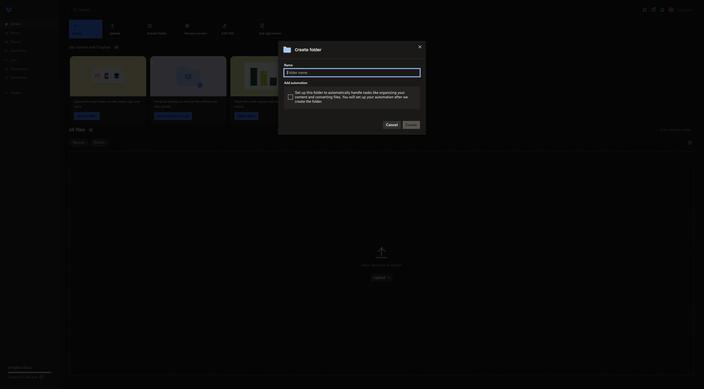 Task type: vqa. For each thing, say whether or not it's contained in the screenshot.
Learn about file requests link
no



Task type: locate. For each thing, give the bounding box(es) containing it.
set
[[295, 90, 301, 95]]

tasks
[[363, 90, 372, 95]]

shared
[[10, 40, 20, 44]]

0 horizontal spatial all
[[10, 22, 14, 26]]

dropbox image
[[4, 5, 14, 15]]

1 vertical spatial automation
[[375, 95, 394, 99]]

dropbox right started
[[97, 45, 111, 49]]

to left work on the top left of page
[[180, 100, 183, 103]]

get inside 'button'
[[259, 31, 265, 35]]

1 horizontal spatial get
[[259, 31, 265, 35]]

content
[[295, 95, 308, 99]]

organizing
[[380, 90, 397, 95]]

signatures
[[266, 31, 282, 35]]

dropbox up "bytes"
[[8, 365, 22, 370]]

record screen
[[185, 31, 207, 35]]

automation down organizing
[[375, 95, 394, 99]]

files.
[[334, 95, 341, 99]]

starred button
[[90, 139, 109, 147]]

1 vertical spatial up
[[362, 95, 366, 99]]

1 vertical spatial create
[[295, 47, 309, 52]]

1 vertical spatial dropbox
[[8, 365, 22, 370]]

and
[[309, 95, 315, 99], [91, 100, 97, 103], [135, 100, 140, 103], [212, 100, 217, 103], [268, 100, 273, 103]]

to up converting at left
[[324, 90, 327, 95]]

2 vertical spatial folder
[[314, 90, 323, 95]]

0 vertical spatial all
[[10, 22, 14, 26]]

and down this
[[309, 95, 315, 99]]

and right sign,
[[135, 100, 140, 103]]

automation up the set
[[291, 81, 308, 85]]

all up recents
[[69, 127, 74, 132]]

get
[[259, 31, 265, 35], [69, 45, 75, 49]]

on right work on the top left of page
[[191, 100, 195, 103]]

install on desktop to work on files offline and stay synced.
[[154, 100, 217, 108]]

all up photos on the top of page
[[10, 22, 14, 26]]

0 vertical spatial get
[[259, 31, 265, 35]]

the
[[306, 99, 311, 103]]

get left started
[[69, 45, 75, 49]]

and inside "install on desktop to work on files offline and stay synced."
[[212, 100, 217, 103]]

1 on from the left
[[164, 100, 167, 103]]

0 horizontal spatial on
[[164, 100, 167, 103]]

1 horizontal spatial automation
[[375, 95, 394, 99]]

like
[[373, 90, 379, 95]]

cancel
[[386, 123, 398, 127]]

will
[[349, 95, 355, 99]]

0 vertical spatial your
[[398, 90, 405, 95]]

with left "anyone"
[[250, 100, 256, 103]]

started
[[76, 45, 88, 49]]

1 vertical spatial folder
[[310, 47, 322, 52]]

more.
[[74, 105, 82, 108]]

files
[[15, 22, 21, 26], [22, 76, 28, 80], [85, 100, 91, 103], [195, 100, 201, 103], [244, 100, 249, 103], [76, 127, 85, 132], [371, 263, 378, 267]]

0 vertical spatial create
[[147, 31, 157, 35]]

set up this folder to automatically handle tasks like organizing your content and converting files. you will set up your automation after we create the folder.
[[295, 90, 408, 103]]

screen
[[196, 31, 207, 35]]

1 vertical spatial get
[[69, 45, 75, 49]]

files up photos on the top of page
[[15, 22, 21, 26]]

work
[[183, 100, 190, 103]]

folder inside set up this folder to automatically handle tasks like organizing your content and converting files. you will set up your automation after we create the folder.
[[314, 90, 323, 95]]

0
[[8, 375, 10, 379]]

dropbox basic
[[8, 365, 32, 370]]

on
[[164, 100, 167, 103], [191, 100, 195, 103]]

create inside dialog
[[295, 47, 309, 52]]

drop
[[362, 263, 370, 267]]

0 vertical spatial up
[[302, 90, 306, 95]]

folders button
[[0, 89, 59, 96]]

upgrade
[[679, 8, 693, 12]]

share files with anyone and control edit or view access.
[[235, 100, 301, 108]]

1 horizontal spatial create folder
[[295, 47, 322, 52]]

0 horizontal spatial get
[[69, 45, 75, 49]]

get signatures
[[259, 31, 282, 35]]

up right set
[[362, 95, 366, 99]]

and right the offline at the top of page
[[212, 100, 217, 103]]

list
[[0, 17, 59, 86]]

to
[[324, 90, 327, 95], [108, 100, 111, 103], [180, 100, 183, 103], [387, 263, 390, 267]]

your
[[398, 90, 405, 95], [367, 95, 374, 99]]

files right deleted
[[22, 76, 28, 80]]

and left folders
[[91, 100, 97, 103]]

0 horizontal spatial with
[[89, 45, 96, 49]]

all files up recents
[[69, 127, 85, 132]]

file requests
[[10, 67, 28, 71]]

to left edit,
[[108, 100, 111, 103]]

with inside the share files with anyone and control edit or view access.
[[250, 100, 256, 103]]

0 vertical spatial folder
[[158, 31, 167, 35]]

only you have access
[[661, 128, 691, 131]]

file requests link
[[4, 65, 59, 73]]

1 vertical spatial your
[[367, 95, 374, 99]]

1 vertical spatial all files
[[69, 127, 85, 132]]

with
[[89, 45, 96, 49], [250, 100, 256, 103]]

1 vertical spatial all
[[69, 127, 74, 132]]

files left the offline at the top of page
[[195, 100, 201, 103]]

with right started
[[89, 45, 96, 49]]

all
[[10, 22, 14, 26], [69, 127, 74, 132]]

0 horizontal spatial create
[[147, 31, 157, 35]]

access.
[[235, 105, 245, 108]]

you
[[342, 95, 348, 99]]

0 vertical spatial dropbox
[[97, 45, 111, 49]]

0 horizontal spatial all files
[[10, 22, 21, 26]]

record
[[185, 31, 195, 35]]

1 horizontal spatial up
[[362, 95, 366, 99]]

and inside the share files with anyone and control edit or view access.
[[268, 100, 273, 103]]

set
[[356, 95, 361, 99]]

files inside "install on desktop to work on files offline and stay synced."
[[195, 100, 201, 103]]

files inside "link"
[[15, 22, 21, 26]]

0 horizontal spatial your
[[367, 95, 374, 99]]

on up synced.
[[164, 100, 167, 103]]

Name text field
[[287, 70, 417, 75]]

we
[[403, 95, 408, 99]]

with for started
[[89, 45, 96, 49]]

up up content on the top
[[302, 90, 306, 95]]

your down tasks
[[367, 95, 374, 99]]

and inside set up this folder to automatically handle tasks like organizing your content and converting files. you will set up your automation after we create the folder.
[[309, 95, 315, 99]]

1 horizontal spatial on
[[191, 100, 195, 103]]

1 horizontal spatial dropbox
[[97, 45, 111, 49]]

create folder inside dialog
[[295, 47, 322, 52]]

all files inside "link"
[[10, 22, 21, 26]]

0 horizontal spatial create folder
[[147, 31, 167, 35]]

view
[[294, 100, 301, 103]]

files right the share
[[244, 100, 249, 103]]

all files
[[10, 22, 21, 26], [69, 127, 85, 132]]

name
[[284, 63, 293, 67]]

offline
[[202, 100, 211, 103]]

folder.
[[312, 99, 322, 103]]

0 vertical spatial create folder
[[147, 31, 167, 35]]

get started with dropbox
[[69, 45, 111, 49]]

less
[[10, 58, 17, 62]]

all files up photos on the top of page
[[10, 22, 21, 26]]

files right upload
[[85, 100, 91, 103]]

starred
[[94, 141, 105, 144]]

to inside set up this folder to automatically handle tasks like organizing your content and converting files. you will set up your automation after we create the folder.
[[324, 90, 327, 95]]

edit,
[[111, 100, 117, 103]]

0 vertical spatial with
[[89, 45, 96, 49]]

1 vertical spatial with
[[250, 100, 256, 103]]

gb
[[25, 375, 30, 379]]

up
[[302, 90, 306, 95], [362, 95, 366, 99]]

sign,
[[127, 100, 134, 103]]

0 horizontal spatial dropbox
[[8, 365, 22, 370]]

get left signatures
[[259, 31, 265, 35]]

add
[[284, 81, 290, 85]]

1 horizontal spatial with
[[250, 100, 256, 103]]

your up after
[[398, 90, 405, 95]]

1 horizontal spatial your
[[398, 90, 405, 95]]

1 vertical spatial create folder
[[295, 47, 322, 52]]

0 bytes of 2 gb used
[[8, 375, 37, 379]]

and left control
[[268, 100, 273, 103]]

0 vertical spatial automation
[[291, 81, 308, 85]]

0 horizontal spatial automation
[[291, 81, 308, 85]]

all files list item
[[0, 20, 59, 29]]

folder
[[158, 31, 167, 35], [310, 47, 322, 52], [314, 90, 323, 95]]

dropbox
[[97, 45, 111, 49], [8, 365, 22, 370]]

0 vertical spatial all files
[[10, 22, 21, 26]]

used
[[31, 375, 37, 379]]

files left here
[[371, 263, 378, 267]]

1 horizontal spatial create
[[295, 47, 309, 52]]

files inside the share files with anyone and control edit or view access.
[[244, 100, 249, 103]]



Task type: describe. For each thing, give the bounding box(es) containing it.
with for files
[[250, 100, 256, 103]]

pdf
[[229, 31, 234, 35]]

edit pdf
[[222, 31, 234, 35]]

create inside button
[[147, 31, 157, 35]]

create folder inside button
[[147, 31, 167, 35]]

you
[[668, 128, 673, 131]]

deleted
[[10, 76, 21, 80]]

create folder button
[[144, 20, 177, 38]]

folders
[[97, 100, 107, 103]]

here
[[378, 263, 386, 267]]

recents
[[73, 141, 84, 144]]

get for get started with dropbox
[[69, 45, 75, 49]]

create
[[295, 99, 305, 103]]

all inside all files "link"
[[10, 22, 14, 26]]

stay
[[154, 105, 160, 108]]

0 horizontal spatial up
[[302, 90, 306, 95]]

get more space image
[[38, 374, 44, 380]]

folder inside button
[[158, 31, 167, 35]]

or
[[291, 100, 294, 103]]

control
[[274, 100, 284, 103]]

files inside upload files and folders to edit, share, sign, and more.
[[85, 100, 91, 103]]

signatures link
[[4, 46, 59, 55]]

to inside upload files and folders to edit, share, sign, and more.
[[108, 100, 111, 103]]

record screen button
[[181, 20, 215, 38]]

upload
[[74, 100, 84, 103]]

share,
[[118, 100, 127, 103]]

recents button
[[69, 139, 88, 147]]

photos link
[[4, 29, 59, 37]]

install
[[154, 100, 163, 103]]

converting
[[316, 95, 333, 99]]

to right here
[[387, 263, 390, 267]]

get signatures button
[[256, 20, 290, 38]]

access
[[681, 128, 691, 131]]

1 horizontal spatial all
[[69, 127, 74, 132]]

edit pdf button
[[219, 20, 252, 38]]

automation inside set up this folder to automatically handle tasks like organizing your content and converting files. you will set up your automation after we create the folder.
[[375, 95, 394, 99]]

share
[[235, 100, 243, 103]]

all files link
[[4, 20, 59, 29]]

anyone
[[257, 100, 267, 103]]

edit
[[285, 100, 290, 103]]

automatically
[[328, 90, 351, 95]]

basic
[[23, 365, 32, 370]]

upload files and folders to edit, share, sign, and more.
[[74, 100, 140, 108]]

deleted files
[[10, 76, 28, 80]]

deleted files link
[[4, 73, 59, 82]]

handle
[[351, 90, 363, 95]]

have
[[674, 128, 681, 131]]

1 horizontal spatial all files
[[69, 127, 85, 132]]

edit
[[222, 31, 228, 35]]

to inside "install on desktop to work on files offline and stay synced."
[[180, 100, 183, 103]]

drop files here to upload
[[362, 263, 402, 267]]

cancel button
[[383, 121, 401, 129]]

synced.
[[161, 105, 171, 108]]

requests
[[16, 67, 28, 71]]

list containing all files
[[0, 17, 59, 86]]

upgrade link
[[679, 8, 693, 12]]

photos
[[10, 31, 20, 35]]

add automation
[[284, 81, 308, 85]]

only
[[661, 128, 667, 131]]

of
[[19, 375, 22, 379]]

desktop
[[168, 100, 179, 103]]

create folder dialog
[[278, 41, 426, 135]]

2
[[23, 375, 24, 379]]

file
[[10, 67, 15, 71]]

bytes
[[11, 375, 18, 379]]

folders
[[11, 91, 22, 95]]

2 on from the left
[[191, 100, 195, 103]]

upload
[[391, 263, 402, 267]]

this
[[307, 90, 313, 95]]

get for get signatures
[[259, 31, 265, 35]]

files up recents
[[76, 127, 85, 132]]

after
[[395, 95, 402, 99]]

less image
[[4, 58, 9, 63]]

signatures
[[10, 49, 26, 52]]

shared link
[[4, 37, 59, 46]]



